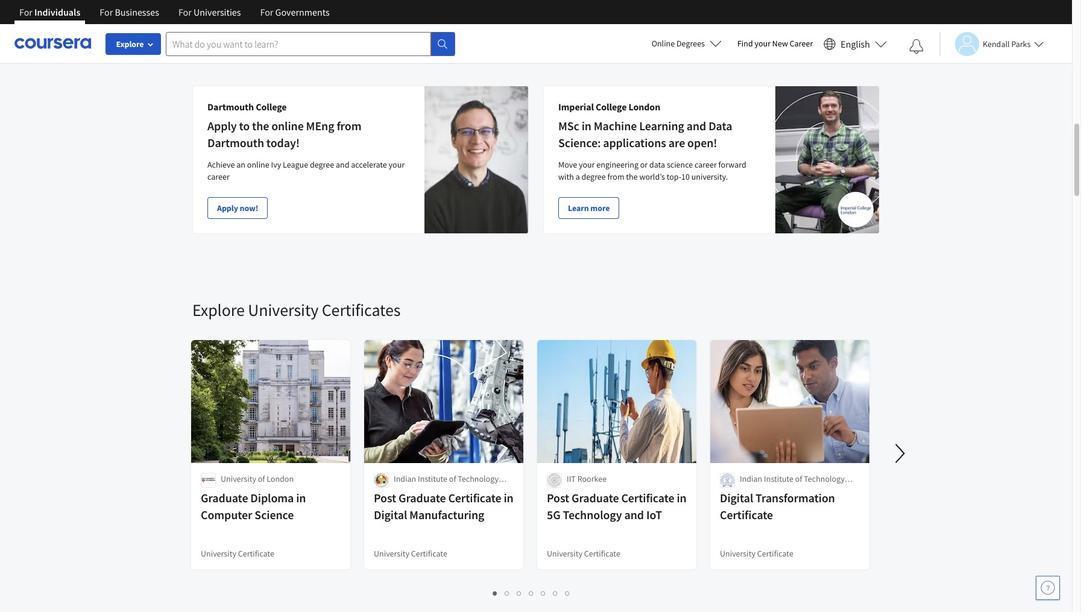 Task type: describe. For each thing, give the bounding box(es) containing it.
of for digital transformation certificate
[[796, 474, 803, 484]]

apply inside dartmouth college apply to the online meng from dartmouth today!
[[208, 118, 237, 133]]

london for university of london
[[267, 474, 294, 484]]

data
[[650, 159, 666, 170]]

guwahati
[[394, 486, 428, 497]]

learn
[[568, 203, 589, 214]]

an
[[237, 159, 246, 170]]

now!
[[240, 203, 259, 214]]

open!
[[688, 135, 718, 150]]

1 vertical spatial apply
[[217, 203, 238, 214]]

6 button
[[550, 586, 562, 600]]

online inside achieve an online ivy league degree and accelerate your career
[[247, 159, 269, 170]]

1 of from the left
[[258, 474, 265, 484]]

college for online
[[256, 101, 287, 113]]

1
[[493, 588, 498, 599]]

explore for explore university certificates
[[192, 299, 245, 321]]

university.
[[692, 171, 728, 182]]

in inside post graduate certificate in 5g technology and iot
[[677, 491, 687, 506]]

apply now! link
[[208, 197, 268, 219]]

certificate down post graduate certificate in 5g technology and iot
[[584, 548, 621, 559]]

2
[[505, 588, 510, 599]]

kendall parks button
[[940, 32, 1045, 56]]

10
[[682, 171, 690, 182]]

science
[[667, 159, 693, 170]]

for businesses
[[100, 6, 159, 18]]

world's
[[640, 171, 665, 182]]

online degrees
[[652, 38, 705, 49]]

graduate for post graduate certificate in digital manufacturing
[[399, 491, 446, 506]]

are
[[669, 135, 685, 150]]

iit
[[567, 474, 576, 484]]

the inside move your engineering or data science career forward with a degree from the world's top-10 university.
[[626, 171, 638, 182]]

league
[[283, 159, 308, 170]]

7 button
[[562, 586, 574, 600]]

university for graduate diploma in computer science
[[201, 548, 236, 559]]

forward
[[719, 159, 747, 170]]

ivy
[[271, 159, 281, 170]]

machine
[[594, 118, 637, 133]]

certificate down the digital transformation certificate
[[758, 548, 794, 559]]

top-
[[667, 171, 682, 182]]

explore button
[[106, 33, 161, 55]]

iit roorkee
[[567, 474, 607, 484]]

science:
[[559, 135, 601, 150]]

or
[[641, 159, 648, 170]]

5
[[541, 588, 546, 599]]

kendall parks
[[983, 38, 1031, 49]]

new
[[773, 38, 789, 49]]

university of london
[[221, 474, 294, 484]]

and inside imperial college london msc in machine learning and data science: applications are open!
[[687, 118, 707, 133]]

university for digital transformation certificate
[[720, 548, 756, 559]]

dartmouth college apply to the online meng from dartmouth today!
[[208, 101, 362, 150]]

science
[[255, 507, 294, 522]]

indian for transformation
[[740, 474, 763, 484]]

degree inside move your engineering or data science career forward with a degree from the world's top-10 university.
[[582, 171, 606, 182]]

post for digital
[[374, 491, 396, 506]]

universities
[[194, 6, 241, 18]]

msc
[[559, 118, 580, 133]]

in inside post graduate certificate in digital manufacturing
[[504, 491, 514, 506]]

4 university certificate from the left
[[720, 548, 794, 559]]

your inside achieve an online ivy league degree and accelerate your career
[[389, 159, 405, 170]]

certificate inside post graduate certificate in 5g technology and iot
[[622, 491, 675, 506]]

3 button
[[514, 586, 526, 600]]

manufacturing
[[410, 507, 485, 522]]

2 button
[[502, 586, 514, 600]]

post graduate certificate in 5g technology and iot
[[547, 491, 687, 522]]

5 button
[[538, 586, 550, 600]]

show notifications image
[[910, 39, 924, 54]]

for for businesses
[[100, 6, 113, 18]]

indian institute of technology guwahati
[[394, 474, 499, 497]]

find your new career
[[738, 38, 813, 49]]

engineering
[[597, 159, 639, 170]]

iit roorkee image
[[547, 473, 562, 488]]

learning
[[640, 118, 685, 133]]

with
[[559, 171, 574, 182]]

1 dartmouth from the top
[[208, 101, 254, 113]]

university certificate for science
[[201, 548, 274, 559]]

more
[[591, 203, 610, 214]]

imperial college london msc in machine learning and data science: applications are open!
[[559, 101, 733, 150]]

the inside dartmouth college apply to the online meng from dartmouth today!
[[252, 118, 269, 133]]

digital inside the digital transformation certificate
[[720, 491, 754, 506]]

online inside dartmouth college apply to the online meng from dartmouth today!
[[272, 118, 304, 133]]

learn more link
[[559, 197, 620, 219]]

move your engineering or data science career forward with a degree from the world's top-10 university.
[[559, 159, 747, 182]]

indian for graduate
[[394, 474, 416, 484]]

technology for transformation
[[804, 474, 845, 484]]

iot
[[647, 507, 662, 522]]

a
[[576, 171, 580, 182]]

coursera image
[[14, 34, 91, 53]]

for governments
[[260, 6, 330, 18]]

achieve an online ivy league degree and accelerate your career
[[208, 159, 405, 182]]

college for machine
[[596, 101, 627, 113]]

certificates
[[322, 299, 401, 321]]

university for post graduate certificate in digital manufacturing
[[374, 548, 410, 559]]

applications
[[603, 135, 667, 150]]

meng
[[306, 118, 335, 133]]

for for individuals
[[19, 6, 33, 18]]



Task type: vqa. For each thing, say whether or not it's contained in the screenshot.


Task type: locate. For each thing, give the bounding box(es) containing it.
online degrees button
[[642, 30, 732, 57]]

to
[[239, 118, 250, 133]]

1 horizontal spatial your
[[579, 159, 595, 170]]

explore for explore
[[116, 39, 144, 49]]

for
[[19, 6, 33, 18], [100, 6, 113, 18], [179, 6, 192, 18], [260, 6, 274, 18]]

dartmouth down to on the left of page
[[208, 135, 264, 150]]

1 vertical spatial and
[[336, 159, 350, 170]]

your right 'accelerate'
[[389, 159, 405, 170]]

individuals
[[34, 6, 80, 18]]

for left individuals
[[19, 6, 33, 18]]

2 vertical spatial and
[[625, 507, 644, 522]]

0 vertical spatial london
[[629, 101, 661, 113]]

london up learning
[[629, 101, 661, 113]]

1 list from the top
[[192, 33, 871, 46]]

diploma
[[251, 491, 294, 506]]

What do you want to learn? text field
[[166, 32, 431, 56]]

technology up post graduate certificate in digital manufacturing
[[458, 474, 499, 484]]

next slide image
[[886, 439, 915, 468]]

degrees
[[677, 38, 705, 49]]

your for find
[[755, 38, 771, 49]]

governments
[[275, 6, 330, 18]]

apply left now!
[[217, 203, 238, 214]]

university certificate for digital
[[374, 548, 448, 559]]

businesses
[[115, 6, 159, 18]]

indian up guwahati
[[394, 474, 416, 484]]

0 horizontal spatial institute
[[418, 474, 448, 484]]

1 vertical spatial list
[[192, 586, 871, 600]]

technology inside indian institute of technology guwahati
[[458, 474, 499, 484]]

list
[[192, 33, 871, 46], [192, 586, 871, 600]]

certificate down science
[[238, 548, 274, 559]]

1 vertical spatial digital
[[374, 507, 407, 522]]

0 vertical spatial apply
[[208, 118, 237, 133]]

for left governments
[[260, 6, 274, 18]]

institute for graduate
[[418, 474, 448, 484]]

university
[[248, 299, 319, 321], [221, 474, 256, 484], [201, 548, 236, 559], [374, 548, 410, 559], [547, 548, 583, 559], [720, 548, 756, 559]]

1 horizontal spatial technology
[[563, 507, 622, 522]]

career
[[695, 159, 717, 170], [208, 171, 230, 182]]

from inside move your engineering or data science career forward with a degree from the world's top-10 university.
[[608, 171, 625, 182]]

0 horizontal spatial indian
[[394, 474, 416, 484]]

1 vertical spatial online
[[247, 159, 269, 170]]

2 dartmouth from the top
[[208, 135, 264, 150]]

None search field
[[166, 32, 456, 56]]

1 horizontal spatial indian
[[740, 474, 763, 484]]

1 horizontal spatial college
[[596, 101, 627, 113]]

1 institute from the left
[[418, 474, 448, 484]]

graduate diploma in computer science
[[201, 491, 306, 522]]

explore inside explore university certificates carousel "element"
[[192, 299, 245, 321]]

post down indian institute of technology guwahati image
[[374, 491, 396, 506]]

1 horizontal spatial of
[[449, 474, 456, 484]]

2 horizontal spatial graduate
[[572, 491, 619, 506]]

2 of from the left
[[449, 474, 456, 484]]

career
[[790, 38, 813, 49]]

online up 'today!' at the left
[[272, 118, 304, 133]]

university of london image
[[201, 473, 216, 488]]

technology inside indian institute of technology bombay
[[804, 474, 845, 484]]

post graduate certificate in digital manufacturing
[[374, 491, 514, 522]]

apply
[[208, 118, 237, 133], [217, 203, 238, 214]]

for individuals
[[19, 6, 80, 18]]

1 vertical spatial degree
[[582, 171, 606, 182]]

college inside dartmouth college apply to the online meng from dartmouth today!
[[256, 101, 287, 113]]

technology for graduate
[[458, 474, 499, 484]]

post inside post graduate certificate in digital manufacturing
[[374, 491, 396, 506]]

learn more
[[568, 203, 610, 214]]

digital
[[720, 491, 754, 506], [374, 507, 407, 522]]

today!
[[267, 135, 300, 150]]

list inside explore university certificates carousel "element"
[[192, 586, 871, 600]]

in inside imperial college london msc in machine learning and data science: applications are open!
[[582, 118, 592, 133]]

explore
[[116, 39, 144, 49], [192, 299, 245, 321]]

0 horizontal spatial degree
[[310, 159, 334, 170]]

0 horizontal spatial post
[[374, 491, 396, 506]]

and inside post graduate certificate in 5g technology and iot
[[625, 507, 644, 522]]

career up university.
[[695, 159, 717, 170]]

achieve
[[208, 159, 235, 170]]

technology up transformation
[[804, 474, 845, 484]]

graduate inside the graduate diploma in computer science
[[201, 491, 248, 506]]

certificate inside post graduate certificate in digital manufacturing
[[449, 491, 502, 506]]

1 university certificate from the left
[[201, 548, 274, 559]]

from
[[337, 118, 362, 133], [608, 171, 625, 182]]

college up the apply to the online meng from dartmouth today! 'link'
[[256, 101, 287, 113]]

certificate down manufacturing
[[411, 548, 448, 559]]

find
[[738, 38, 753, 49]]

0 vertical spatial degree
[[310, 159, 334, 170]]

for for universities
[[179, 6, 192, 18]]

parks
[[1012, 38, 1031, 49]]

0 vertical spatial career
[[695, 159, 717, 170]]

institute inside indian institute of technology guwahati
[[418, 474, 448, 484]]

and
[[687, 118, 707, 133], [336, 159, 350, 170], [625, 507, 644, 522]]

from inside dartmouth college apply to the online meng from dartmouth today!
[[337, 118, 362, 133]]

0 horizontal spatial london
[[267, 474, 294, 484]]

london inside explore university certificates carousel "element"
[[267, 474, 294, 484]]

3 university certificate from the left
[[547, 548, 621, 559]]

roorkee
[[578, 474, 607, 484]]

post
[[374, 491, 396, 506], [547, 491, 570, 506]]

1 button
[[490, 586, 502, 600]]

1 vertical spatial career
[[208, 171, 230, 182]]

graduate for post graduate certificate in 5g technology and iot
[[572, 491, 619, 506]]

explore inside explore dropdown button
[[116, 39, 144, 49]]

2 university certificate from the left
[[374, 548, 448, 559]]

english button
[[820, 24, 892, 63]]

institute for transformation
[[764, 474, 794, 484]]

help center image
[[1041, 581, 1056, 595]]

transformation
[[756, 491, 836, 506]]

your for move
[[579, 159, 595, 170]]

from down engineering
[[608, 171, 625, 182]]

certificate inside the digital transformation certificate
[[720, 507, 774, 522]]

career inside move your engineering or data science career forward with a degree from the world's top-10 university.
[[695, 159, 717, 170]]

0 horizontal spatial the
[[252, 118, 269, 133]]

london inside imperial college london msc in machine learning and data science: applications are open!
[[629, 101, 661, 113]]

1 vertical spatial the
[[626, 171, 638, 182]]

accelerate
[[351, 159, 387, 170]]

indian inside indian institute of technology guwahati
[[394, 474, 416, 484]]

digital inside post graduate certificate in digital manufacturing
[[374, 507, 407, 522]]

certificate
[[449, 491, 502, 506], [622, 491, 675, 506], [720, 507, 774, 522], [238, 548, 274, 559], [411, 548, 448, 559], [584, 548, 621, 559], [758, 548, 794, 559]]

computer
[[201, 507, 252, 522]]

3 of from the left
[[796, 474, 803, 484]]

institute
[[418, 474, 448, 484], [764, 474, 794, 484]]

1 horizontal spatial london
[[629, 101, 661, 113]]

post up 5g
[[547, 491, 570, 506]]

for universities
[[179, 6, 241, 18]]

2 for from the left
[[100, 6, 113, 18]]

6
[[554, 588, 558, 599]]

2 horizontal spatial technology
[[804, 474, 845, 484]]

graduate down roorkee
[[572, 491, 619, 506]]

0 vertical spatial from
[[337, 118, 362, 133]]

2 post from the left
[[547, 491, 570, 506]]

and up open!
[[687, 118, 707, 133]]

msc in machine learning and data science: applications are open! link
[[559, 118, 733, 150]]

indian inside indian institute of technology bombay
[[740, 474, 763, 484]]

0 horizontal spatial online
[[247, 159, 269, 170]]

7
[[566, 588, 570, 599]]

2 college from the left
[[596, 101, 627, 113]]

your right find
[[755, 38, 771, 49]]

of
[[258, 474, 265, 484], [449, 474, 456, 484], [796, 474, 803, 484]]

0 horizontal spatial and
[[336, 159, 350, 170]]

online
[[272, 118, 304, 133], [247, 159, 269, 170]]

indian institute of technology bombay
[[740, 474, 845, 497]]

1 horizontal spatial career
[[695, 159, 717, 170]]

college up machine
[[596, 101, 627, 113]]

of up post graduate certificate in digital manufacturing
[[449, 474, 456, 484]]

apply to the online meng from dartmouth today! link
[[208, 118, 362, 150]]

graduate
[[201, 491, 248, 506], [399, 491, 446, 506], [572, 491, 619, 506]]

move
[[559, 159, 577, 170]]

university certificate for 5g
[[547, 548, 621, 559]]

the right to on the left of page
[[252, 118, 269, 133]]

1 horizontal spatial the
[[626, 171, 638, 182]]

your inside find your new career link
[[755, 38, 771, 49]]

university for post graduate certificate in 5g technology and iot
[[547, 548, 583, 559]]

indian institute of technology bombay image
[[720, 473, 735, 488]]

your
[[755, 38, 771, 49], [389, 159, 405, 170], [579, 159, 595, 170]]

4
[[529, 588, 534, 599]]

0 horizontal spatial technology
[[458, 474, 499, 484]]

1 horizontal spatial from
[[608, 171, 625, 182]]

3 graduate from the left
[[572, 491, 619, 506]]

degree right a
[[582, 171, 606, 182]]

for for governments
[[260, 6, 274, 18]]

4 for from the left
[[260, 6, 274, 18]]

1 horizontal spatial and
[[625, 507, 644, 522]]

career inside achieve an online ivy league degree and accelerate your career
[[208, 171, 230, 182]]

1 horizontal spatial explore
[[192, 299, 245, 321]]

1 horizontal spatial digital
[[720, 491, 754, 506]]

0 vertical spatial dartmouth
[[208, 101, 254, 113]]

1 graduate from the left
[[201, 491, 248, 506]]

1 horizontal spatial institute
[[764, 474, 794, 484]]

your up a
[[579, 159, 595, 170]]

0 horizontal spatial career
[[208, 171, 230, 182]]

graduate up "computer"
[[201, 491, 248, 506]]

0 vertical spatial list
[[192, 33, 871, 46]]

0 vertical spatial explore
[[116, 39, 144, 49]]

1 indian from the left
[[394, 474, 416, 484]]

3
[[517, 588, 522, 599]]

data
[[709, 118, 733, 133]]

0 horizontal spatial explore
[[116, 39, 144, 49]]

digital transformation certificate
[[720, 491, 836, 522]]

1 horizontal spatial online
[[272, 118, 304, 133]]

indian
[[394, 474, 416, 484], [740, 474, 763, 484]]

and inside achieve an online ivy league degree and accelerate your career
[[336, 159, 350, 170]]

1 horizontal spatial graduate
[[399, 491, 446, 506]]

english
[[841, 38, 871, 50]]

technology
[[458, 474, 499, 484], [804, 474, 845, 484], [563, 507, 622, 522]]

2 list from the top
[[192, 586, 871, 600]]

technology inside post graduate certificate in 5g technology and iot
[[563, 507, 622, 522]]

2 graduate from the left
[[399, 491, 446, 506]]

explore university certificates carousel element
[[186, 263, 1082, 611]]

of for post graduate certificate in digital manufacturing
[[449, 474, 456, 484]]

5g
[[547, 507, 561, 522]]

degree right 'league' on the left top of the page
[[310, 159, 334, 170]]

0 horizontal spatial college
[[256, 101, 287, 113]]

4 button
[[526, 586, 538, 600]]

technology down roorkee
[[563, 507, 622, 522]]

0 vertical spatial the
[[252, 118, 269, 133]]

and left 'accelerate'
[[336, 159, 350, 170]]

0 vertical spatial online
[[272, 118, 304, 133]]

dartmouth up to on the left of page
[[208, 101, 254, 113]]

the down engineering
[[626, 171, 638, 182]]

banner navigation
[[10, 0, 339, 33]]

2 institute from the left
[[764, 474, 794, 484]]

of inside indian institute of technology bombay
[[796, 474, 803, 484]]

of up diploma
[[258, 474, 265, 484]]

1 vertical spatial explore
[[192, 299, 245, 321]]

0 horizontal spatial of
[[258, 474, 265, 484]]

college inside imperial college london msc in machine learning and data science: applications are open!
[[596, 101, 627, 113]]

1 vertical spatial london
[[267, 474, 294, 484]]

graduate inside post graduate certificate in digital manufacturing
[[399, 491, 446, 506]]

london up diploma
[[267, 474, 294, 484]]

post for 5g
[[547, 491, 570, 506]]

your inside move your engineering or data science career forward with a degree from the world's top-10 university.
[[579, 159, 595, 170]]

1 college from the left
[[256, 101, 287, 113]]

institute up guwahati
[[418, 474, 448, 484]]

university certificate down the digital transformation certificate
[[720, 548, 794, 559]]

0 horizontal spatial graduate
[[201, 491, 248, 506]]

certificate down bombay
[[720, 507, 774, 522]]

0 horizontal spatial your
[[389, 159, 405, 170]]

and for post graduate certificate in 5g technology and iot
[[625, 507, 644, 522]]

indian institute of technology guwahati image
[[374, 473, 389, 488]]

university certificate down "computer"
[[201, 548, 274, 559]]

for left universities
[[179, 6, 192, 18]]

2 horizontal spatial your
[[755, 38, 771, 49]]

graduate inside post graduate certificate in 5g technology and iot
[[572, 491, 619, 506]]

bombay
[[740, 486, 770, 497]]

3 for from the left
[[179, 6, 192, 18]]

2 indian from the left
[[740, 474, 763, 484]]

2 horizontal spatial of
[[796, 474, 803, 484]]

and for achieve an online ivy league degree and accelerate your career
[[336, 159, 350, 170]]

1 horizontal spatial post
[[547, 491, 570, 506]]

imperial
[[559, 101, 594, 113]]

1 vertical spatial from
[[608, 171, 625, 182]]

1 horizontal spatial degree
[[582, 171, 606, 182]]

digital down indian institute of technology bombay image at the bottom
[[720, 491, 754, 506]]

1 for from the left
[[19, 6, 33, 18]]

in inside the graduate diploma in computer science
[[296, 491, 306, 506]]

for left "businesses"
[[100, 6, 113, 18]]

and left the iot
[[625, 507, 644, 522]]

institute inside indian institute of technology bombay
[[764, 474, 794, 484]]

0 horizontal spatial from
[[337, 118, 362, 133]]

from right meng
[[337, 118, 362, 133]]

0 vertical spatial digital
[[720, 491, 754, 506]]

university certificate up 7
[[547, 548, 621, 559]]

apply now!
[[217, 203, 259, 214]]

online
[[652, 38, 675, 49]]

university certificate down manufacturing
[[374, 548, 448, 559]]

apply left to on the left of page
[[208, 118, 237, 133]]

list containing 1
[[192, 586, 871, 600]]

0 vertical spatial and
[[687, 118, 707, 133]]

college
[[256, 101, 287, 113], [596, 101, 627, 113]]

0 horizontal spatial digital
[[374, 507, 407, 522]]

london
[[629, 101, 661, 113], [267, 474, 294, 484]]

certificate up the iot
[[622, 491, 675, 506]]

dartmouth
[[208, 101, 254, 113], [208, 135, 264, 150]]

1 post from the left
[[374, 491, 396, 506]]

digital down guwahati
[[374, 507, 407, 522]]

of inside indian institute of technology guwahati
[[449, 474, 456, 484]]

institute up transformation
[[764, 474, 794, 484]]

explore university certificates
[[192, 299, 401, 321]]

london for imperial college london msc in machine learning and data science: applications are open!
[[629, 101, 661, 113]]

career down achieve
[[208, 171, 230, 182]]

online right the an
[[247, 159, 269, 170]]

degree
[[310, 159, 334, 170], [582, 171, 606, 182]]

indian up bombay
[[740, 474, 763, 484]]

post inside post graduate certificate in 5g technology and iot
[[547, 491, 570, 506]]

certificate up manufacturing
[[449, 491, 502, 506]]

of up transformation
[[796, 474, 803, 484]]

kendall
[[983, 38, 1010, 49]]

2 horizontal spatial and
[[687, 118, 707, 133]]

graduate up manufacturing
[[399, 491, 446, 506]]

1 vertical spatial dartmouth
[[208, 135, 264, 150]]

find your new career link
[[732, 36, 820, 51]]

degree inside achieve an online ivy league degree and accelerate your career
[[310, 159, 334, 170]]



